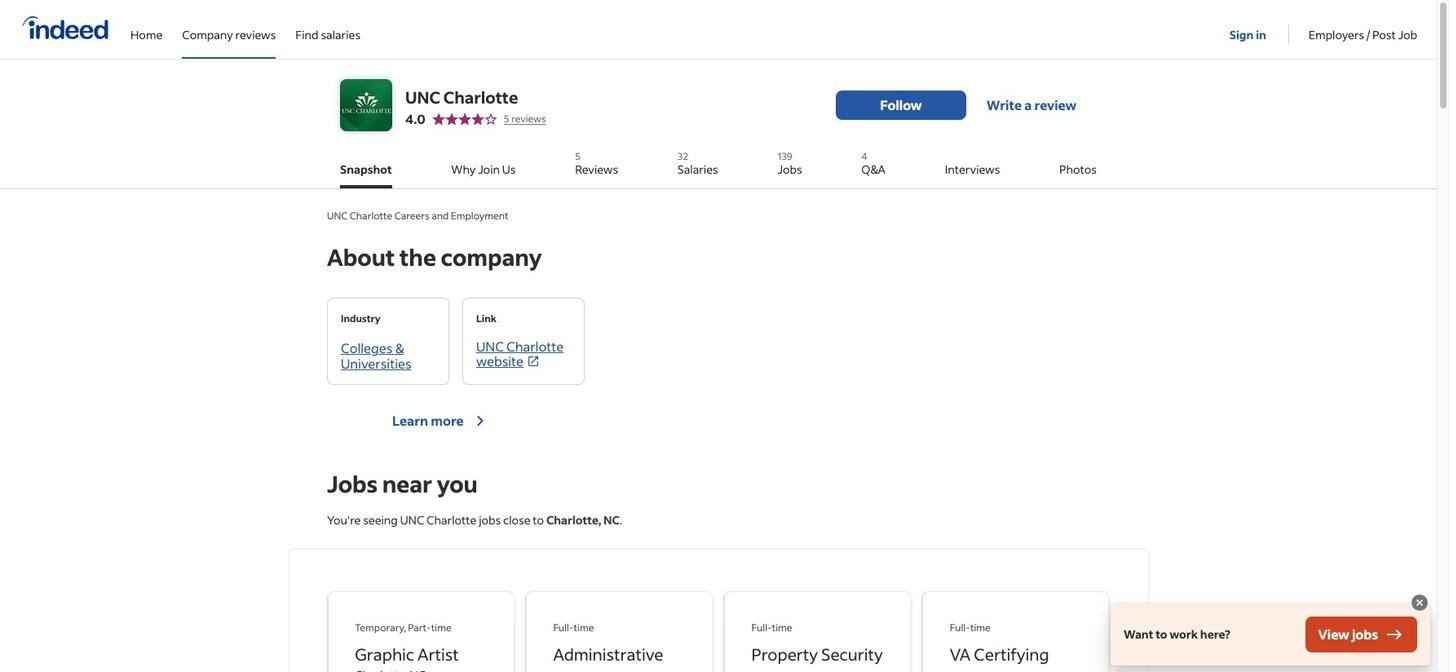 Task type: describe. For each thing, give the bounding box(es) containing it.
unc for unc charlotte
[[406, 86, 440, 108]]

4
[[862, 150, 868, 162]]

32
[[678, 150, 689, 162]]

official
[[950, 668, 1004, 672]]

reviews for company reviews
[[235, 27, 276, 42]]

time for administrative suppor
[[574, 622, 594, 634]]

full-time for property
[[752, 622, 793, 634]]

follow button
[[836, 91, 967, 120]]

administrative suppor
[[553, 644, 664, 672]]

employers / post job
[[1309, 27, 1418, 42]]

careers
[[395, 210, 430, 222]]

why join us link
[[451, 144, 516, 188]]

va certifying official
[[950, 644, 1050, 672]]

sign
[[1230, 27, 1254, 42]]

.
[[620, 512, 623, 528]]

temporary , part-time
[[355, 622, 452, 634]]

why
[[451, 162, 476, 177]]

1 horizontal spatial to
[[1156, 627, 1168, 642]]

/
[[1367, 27, 1371, 42]]

salaries
[[321, 27, 361, 42]]

website
[[476, 353, 524, 370]]

time for va certifying official
[[971, 622, 991, 634]]

you're
[[327, 512, 361, 528]]

join
[[478, 162, 500, 177]]

jobs near you
[[327, 469, 478, 499]]

follow
[[881, 96, 922, 113]]

in
[[1257, 27, 1267, 42]]

1 vertical spatial jobs
[[327, 469, 378, 499]]

home link
[[131, 0, 163, 55]]

home
[[131, 27, 163, 42]]

unc charlotte website link
[[476, 338, 571, 371]]

unc charlotte website
[[476, 338, 564, 370]]

artist
[[418, 644, 459, 665]]

interviews link
[[945, 144, 1001, 188]]

a
[[1025, 96, 1032, 113]]

32 salaries
[[678, 150, 719, 177]]

full- for property security officer
[[752, 622, 772, 634]]

q&a
[[862, 162, 886, 177]]

time for property security officer
[[772, 622, 793, 634]]

nc
[[604, 512, 620, 528]]

full- for administrative suppor
[[553, 622, 574, 634]]

5 reviews
[[575, 150, 619, 177]]

property
[[752, 644, 818, 665]]

5 for reviews
[[504, 112, 510, 125]]

employers
[[1309, 27, 1365, 42]]

colleges
[[341, 340, 393, 357]]

officer
[[752, 668, 805, 672]]

colleges & universities
[[341, 340, 412, 372]]

unc right seeing
[[400, 512, 425, 528]]

5 reviews link
[[504, 112, 546, 125]]

charlotte,
[[547, 512, 602, 528]]

you
[[437, 469, 478, 499]]

company reviews
[[182, 27, 276, 42]]

write a review link
[[967, 91, 1097, 120]]

photos link
[[1060, 144, 1097, 188]]

full-time for administrative
[[553, 622, 594, 634]]

seeing
[[363, 512, 398, 528]]

interviews
[[945, 162, 1001, 177]]

learn
[[392, 412, 428, 429]]

5 for reviews
[[575, 150, 581, 162]]

company
[[182, 27, 233, 42]]

about
[[327, 242, 395, 272]]

industry
[[341, 312, 381, 325]]

work
[[1170, 627, 1199, 642]]

review
[[1035, 96, 1077, 113]]

unc charlotte careers and employment
[[327, 210, 509, 222]]

security
[[822, 644, 883, 665]]

full- for va certifying official
[[950, 622, 971, 634]]

sign in link
[[1230, 1, 1269, 56]]

4.0
[[406, 110, 426, 127]]

universities
[[341, 355, 412, 372]]

close
[[503, 512, 531, 528]]

snapshot link
[[340, 144, 392, 188]]



Task type: locate. For each thing, give the bounding box(es) containing it.
employment
[[451, 210, 509, 222]]

part-
[[408, 622, 431, 634]]

link
[[476, 312, 497, 325]]

4 time from the left
[[971, 622, 991, 634]]

3 full- from the left
[[950, 622, 971, 634]]

0 horizontal spatial full-time
[[553, 622, 594, 634]]

1 horizontal spatial full-time
[[752, 622, 793, 634]]

near
[[382, 469, 433, 499]]

sign in
[[1230, 27, 1267, 42]]

reviews
[[235, 27, 276, 42], [512, 112, 546, 125]]

2 time from the left
[[574, 622, 594, 634]]

want
[[1124, 627, 1154, 642]]

time up property in the right bottom of the page
[[772, 622, 793, 634]]

jobs left 4
[[778, 162, 803, 177]]

,
[[404, 622, 406, 634]]

5 inside "5 reviews"
[[575, 150, 581, 162]]

5 reviews
[[504, 112, 546, 125]]

unc charlotte
[[406, 86, 518, 108]]

find salaries
[[296, 27, 361, 42]]

more
[[431, 412, 464, 429]]

1 horizontal spatial full-
[[752, 622, 772, 634]]

colleges & universities link
[[341, 340, 436, 372]]

2 horizontal spatial full-time
[[950, 622, 991, 634]]

unc up 4.0 on the top
[[406, 86, 440, 108]]

time up artist
[[431, 622, 452, 634]]

about the company
[[327, 242, 542, 272]]

write
[[987, 96, 1022, 113]]

post
[[1373, 27, 1397, 42]]

jobs
[[479, 512, 501, 528], [1353, 626, 1379, 643]]

0 horizontal spatial reviews
[[235, 27, 276, 42]]

company
[[441, 242, 542, 272]]

us
[[502, 162, 516, 177]]

view jobs link
[[1306, 617, 1418, 653]]

5 right us
[[575, 150, 581, 162]]

here?
[[1201, 627, 1231, 642]]

unc
[[406, 86, 440, 108], [327, 210, 348, 222], [476, 338, 504, 355], [400, 512, 425, 528]]

3 time from the left
[[772, 622, 793, 634]]

charlotte left careers
[[350, 210, 393, 222]]

snapshot
[[340, 162, 392, 177]]

why join us
[[451, 162, 516, 177]]

1 horizontal spatial jobs
[[1353, 626, 1379, 643]]

1 vertical spatial to
[[1156, 627, 1168, 642]]

unc inside unc charlotte website
[[476, 338, 504, 355]]

va
[[950, 644, 971, 665]]

unc down link
[[476, 338, 504, 355]]

unc for unc charlotte careers and employment
[[327, 210, 348, 222]]

0 horizontal spatial 5
[[504, 112, 510, 125]]

opens in a new window image
[[527, 355, 540, 368]]

1 horizontal spatial 5
[[575, 150, 581, 162]]

photos
[[1060, 162, 1097, 177]]

0 vertical spatial reviews
[[235, 27, 276, 42]]

full- up the "va"
[[950, 622, 971, 634]]

1 vertical spatial 5
[[575, 150, 581, 162]]

job
[[1399, 27, 1418, 42]]

charlotte
[[444, 86, 518, 108], [350, 210, 393, 222], [507, 338, 564, 355], [427, 512, 477, 528]]

1 time from the left
[[431, 622, 452, 634]]

charlotte up opens in a new window "image"
[[507, 338, 564, 355]]

find salaries link
[[296, 0, 361, 55]]

5
[[504, 112, 510, 125], [575, 150, 581, 162]]

1 horizontal spatial reviews
[[512, 112, 546, 125]]

0 vertical spatial jobs
[[778, 162, 803, 177]]

full-time up property in the right bottom of the page
[[752, 622, 793, 634]]

reviews up us
[[512, 112, 546, 125]]

the
[[400, 242, 436, 272]]

4 q&a
[[862, 150, 886, 177]]

write a review
[[987, 96, 1077, 113]]

jobs right view
[[1353, 626, 1379, 643]]

learn more
[[392, 412, 464, 429]]

employers / post job link
[[1309, 0, 1418, 55]]

property security officer
[[752, 644, 883, 672]]

full-time
[[553, 622, 594, 634], [752, 622, 793, 634], [950, 622, 991, 634]]

temporary
[[355, 622, 404, 634]]

charlotte inside unc charlotte website
[[507, 338, 564, 355]]

full-time for va
[[950, 622, 991, 634]]

charlotte for unc charlotte website
[[507, 338, 564, 355]]

2 full- from the left
[[752, 622, 772, 634]]

2 full-time from the left
[[752, 622, 793, 634]]

0 horizontal spatial jobs
[[327, 469, 378, 499]]

&
[[395, 340, 404, 357]]

139
[[778, 150, 793, 162]]

charlotte up 5 reviews
[[444, 86, 518, 108]]

jobs left close
[[479, 512, 501, 528]]

company reviews link
[[182, 0, 276, 55]]

unc for unc charlotte website
[[476, 338, 504, 355]]

graphic artist
[[355, 644, 459, 665]]

1 full-time from the left
[[553, 622, 594, 634]]

time up the "va"
[[971, 622, 991, 634]]

full-time up the "va"
[[950, 622, 991, 634]]

salaries
[[678, 162, 719, 177]]

to
[[533, 512, 544, 528], [1156, 627, 1168, 642]]

unc up about
[[327, 210, 348, 222]]

charlotte for unc charlotte
[[444, 86, 518, 108]]

1 vertical spatial jobs
[[1353, 626, 1379, 643]]

find
[[296, 27, 319, 42]]

2 horizontal spatial full-
[[950, 622, 971, 634]]

0 vertical spatial 5
[[504, 112, 510, 125]]

you're seeing unc charlotte jobs close to charlotte, nc .
[[327, 512, 623, 528]]

view
[[1319, 626, 1350, 643]]

5 down unc charlotte
[[504, 112, 510, 125]]

to left work
[[1156, 627, 1168, 642]]

full- up property in the right bottom of the page
[[752, 622, 772, 634]]

reviews for 5 reviews
[[512, 112, 546, 125]]

0 vertical spatial to
[[533, 512, 544, 528]]

certifying
[[974, 644, 1050, 665]]

graphic
[[355, 644, 414, 665]]

time
[[431, 622, 452, 634], [574, 622, 594, 634], [772, 622, 793, 634], [971, 622, 991, 634]]

1 horizontal spatial jobs
[[778, 162, 803, 177]]

0 horizontal spatial to
[[533, 512, 544, 528]]

0 horizontal spatial jobs
[[479, 512, 501, 528]]

close image
[[1411, 593, 1430, 613]]

reviews right company
[[235, 27, 276, 42]]

full-time up "administrative"
[[553, 622, 594, 634]]

reviews
[[575, 162, 619, 177]]

and
[[432, 210, 449, 222]]

jobs up you're
[[327, 469, 378, 499]]

1 full- from the left
[[553, 622, 574, 634]]

charlotte down you at left
[[427, 512, 477, 528]]

full- up "administrative"
[[553, 622, 574, 634]]

full-
[[553, 622, 574, 634], [752, 622, 772, 634], [950, 622, 971, 634]]

1 vertical spatial reviews
[[512, 112, 546, 125]]

learn more link
[[392, 411, 490, 431]]

jobs
[[778, 162, 803, 177], [327, 469, 378, 499]]

charlotte for unc charlotte careers and employment
[[350, 210, 393, 222]]

3 full-time from the left
[[950, 622, 991, 634]]

0 vertical spatial jobs
[[479, 512, 501, 528]]

to right close
[[533, 512, 544, 528]]

want to work here?
[[1124, 627, 1231, 642]]

0 horizontal spatial full-
[[553, 622, 574, 634]]

time up "administrative"
[[574, 622, 594, 634]]

administrative
[[553, 644, 664, 665]]

139 jobs
[[778, 150, 803, 177]]



Task type: vqa. For each thing, say whether or not it's contained in the screenshot.
Save this job image
no



